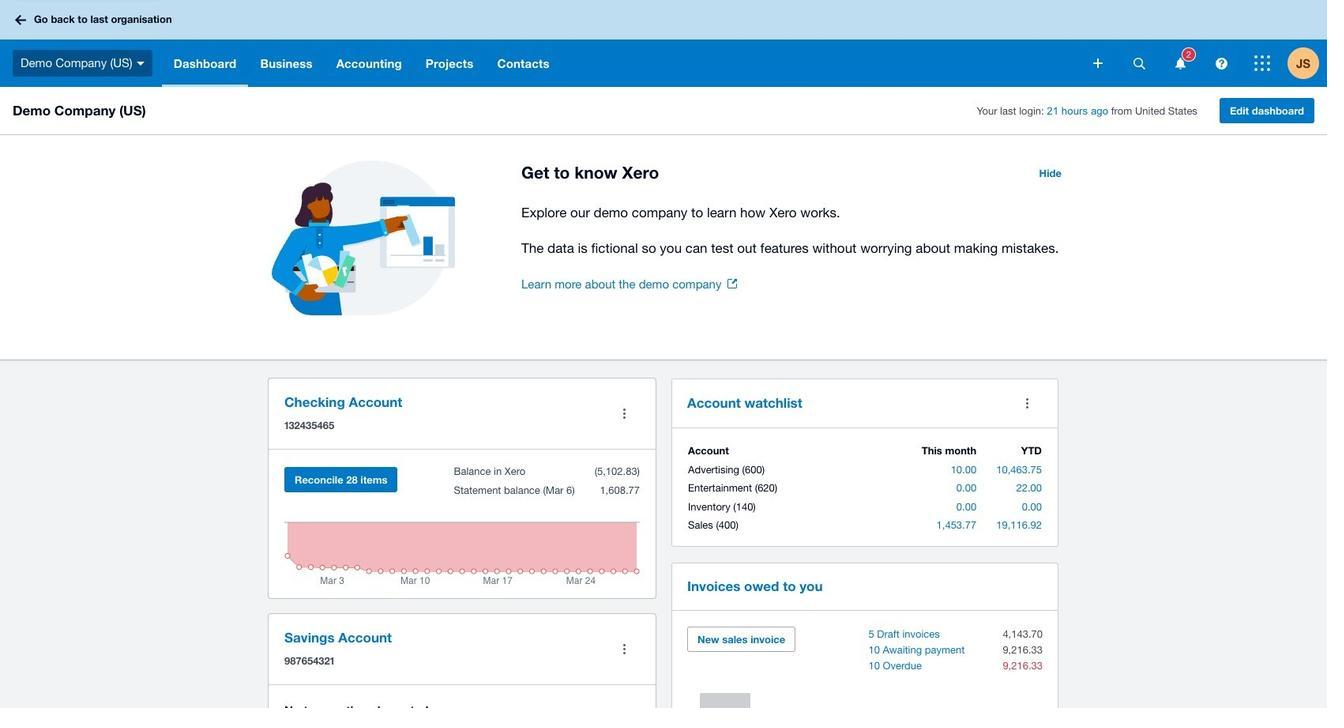 Task type: describe. For each thing, give the bounding box(es) containing it.
accounts watchlist options image
[[1012, 387, 1043, 419]]

intro banner body element
[[522, 202, 1072, 259]]



Task type: locate. For each thing, give the bounding box(es) containing it.
0 horizontal spatial svg image
[[137, 61, 144, 65]]

svg image
[[1134, 57, 1146, 69], [137, 61, 144, 65]]

banner
[[0, 0, 1328, 87]]

manage menu toggle image
[[609, 398, 640, 430]]

1 horizontal spatial svg image
[[1134, 57, 1146, 69]]

svg image
[[15, 15, 26, 25], [1255, 55, 1271, 71], [1176, 57, 1186, 69], [1216, 57, 1228, 69], [1094, 58, 1103, 68]]



